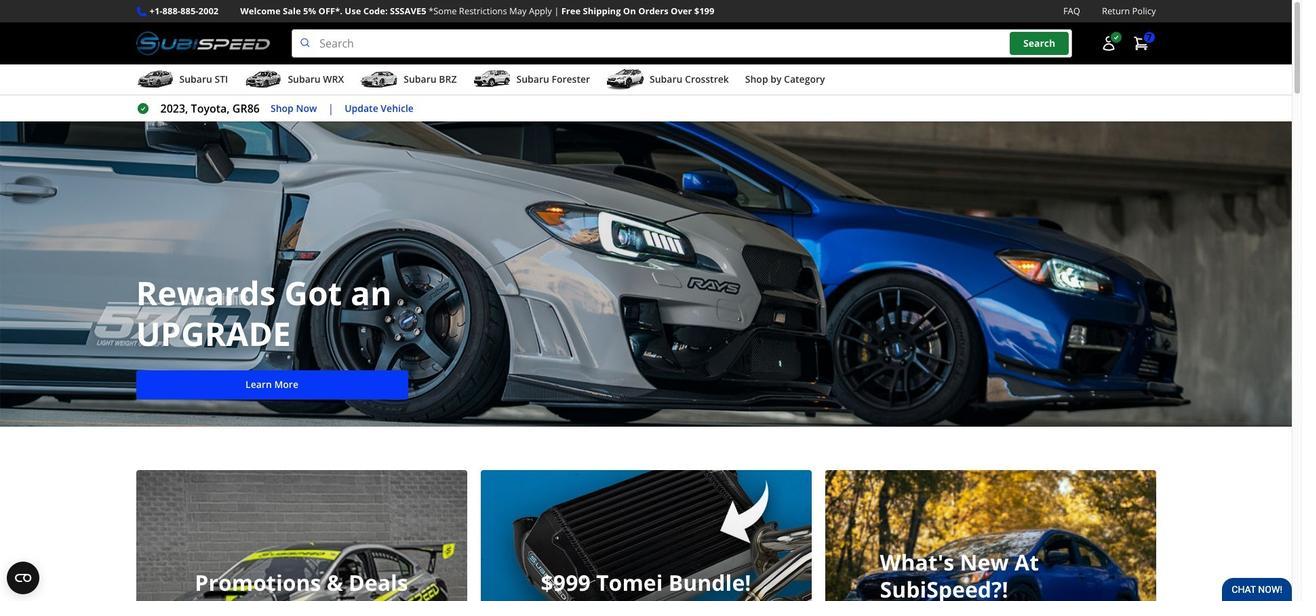 Task type: vqa. For each thing, say whether or not it's contained in the screenshot.
when
no



Task type: describe. For each thing, give the bounding box(es) containing it.
a subaru crosstrek thumbnail image image
[[607, 69, 645, 90]]

subispeed logo image
[[136, 29, 270, 58]]

earn rewards image
[[825, 470, 1156, 601]]

open widget image
[[7, 562, 39, 594]]

search input field
[[292, 29, 1072, 58]]

a subaru brz thumbnail image image
[[360, 69, 398, 90]]



Task type: locate. For each thing, give the bounding box(es) containing it.
a subaru wrx thumbnail image image
[[245, 69, 282, 90]]

button image
[[1101, 35, 1117, 52]]

rewards program image
[[0, 122, 1292, 427]]

a subaru sti thumbnail image image
[[136, 69, 174, 90]]

deals image
[[136, 470, 467, 601]]

coilovers image
[[481, 470, 812, 601]]

a subaru forester thumbnail image image
[[473, 69, 511, 90]]



